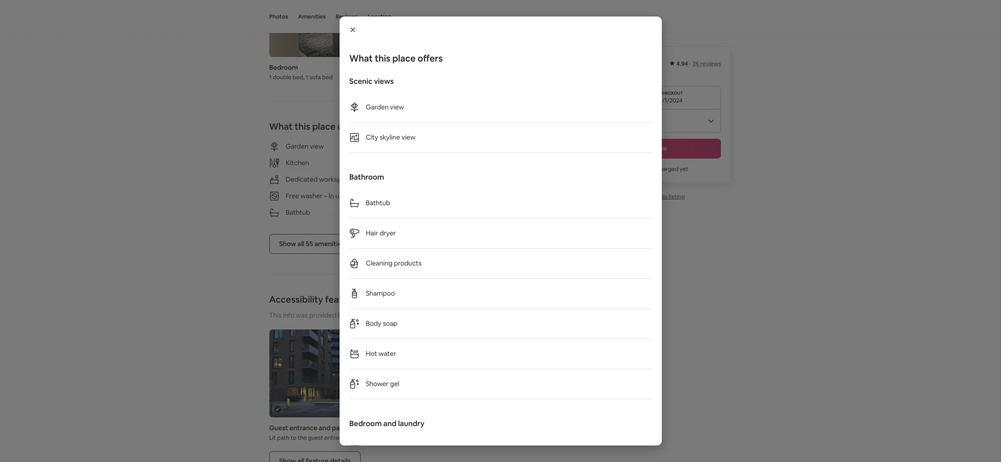 Task type: describe. For each thing, give the bounding box(es) containing it.
and inside what this place offers dialog
[[383, 419, 396, 428]]

double
[[273, 74, 291, 81]]

amenities
[[315, 240, 345, 248]]

reviews
[[336, 13, 358, 20]]

this
[[269, 311, 282, 320]]

features
[[325, 294, 361, 306]]

cleaning products
[[366, 259, 422, 268]]

bathtub inside what this place offers dialog
[[366, 199, 390, 207]]

2 vertical spatial this
[[657, 193, 667, 200]]

reserve
[[642, 144, 667, 153]]

1 by from the left
[[338, 311, 345, 320]]

reviewed
[[387, 311, 415, 320]]

all
[[298, 240, 304, 248]]

reviews button
[[336, 0, 358, 33]]

provided
[[309, 311, 337, 320]]

parking
[[332, 424, 356, 433]]

offers for views
[[418, 52, 443, 64]]

report
[[637, 193, 656, 200]]

the inside guest entrance and parking lit path to the guest entrance
[[298, 434, 307, 442]]

accessibility
[[269, 294, 323, 306]]

sofa
[[309, 74, 321, 81]]

show all 55 amenities button
[[269, 234, 355, 254]]

0 vertical spatial view
[[390, 103, 404, 112]]

shampoo
[[366, 289, 395, 298]]

products
[[394, 259, 422, 268]]

was
[[296, 311, 308, 320]]

body soap
[[366, 319, 398, 328]]

washer
[[301, 192, 322, 201]]

shower gel
[[366, 380, 399, 388]]

1/1/2024 button
[[588, 86, 721, 109]]

unit
[[335, 192, 347, 201]]

scenic views
[[349, 76, 394, 86]]

airbnb.
[[426, 311, 448, 320]]

you
[[621, 165, 631, 173]]

1 1 from the left
[[269, 74, 272, 81]]

bed
[[322, 74, 333, 81]]

kitchen
[[286, 159, 309, 168]]

scenic
[[349, 76, 372, 86]]

36 reviews button
[[692, 60, 721, 67]]

host
[[359, 311, 373, 320]]

2 by from the left
[[417, 311, 424, 320]]

to
[[291, 434, 296, 442]]

hair dryer
[[366, 229, 396, 238]]

and right host
[[374, 311, 386, 320]]

55
[[306, 240, 313, 248]]

hot
[[366, 350, 377, 358]]

be
[[648, 165, 655, 173]]

2 1 from the left
[[306, 74, 308, 81]]

2 vertical spatial view
[[310, 142, 324, 151]]

bathroom
[[349, 172, 384, 182]]

reserve button
[[588, 139, 721, 159]]

workspace
[[319, 175, 352, 184]]

show all 55 amenities
[[279, 240, 345, 248]]

charged
[[656, 165, 678, 173]]

living
[[407, 63, 426, 72]]

gel
[[390, 380, 399, 388]]

soap
[[383, 319, 398, 328]]

dedicated
[[286, 175, 318, 184]]

views
[[374, 76, 394, 86]]

room
[[427, 63, 444, 72]]

accessibility features region
[[266, 294, 542, 462]]

listing
[[669, 193, 685, 200]]

accessibility features
[[269, 294, 361, 306]]

shower
[[366, 380, 389, 388]]

water
[[379, 350, 396, 358]]

body
[[366, 319, 381, 328]]

free washer – in unit
[[286, 192, 347, 201]]

guest entrance and parking lit path to the guest entrance
[[269, 424, 356, 442]]

photos
[[269, 13, 288, 20]]

hot water
[[366, 350, 396, 358]]

in
[[329, 192, 334, 201]]

garden inside what this place offers dialog
[[366, 103, 389, 112]]

what this place offers for views
[[349, 52, 443, 64]]

offers for view
[[337, 121, 363, 132]]



Task type: locate. For each thing, give the bounding box(es) containing it.
bedroom 1 double bed, 1 sofa bed
[[269, 63, 333, 81]]

guest
[[269, 424, 288, 433]]

and up guest at the bottom left of page
[[319, 424, 331, 433]]

and
[[374, 311, 386, 320], [383, 419, 396, 428], [319, 424, 331, 433]]

this for views
[[375, 52, 390, 64]]

location button
[[368, 0, 392, 33]]

show
[[279, 240, 296, 248]]

city
[[366, 133, 378, 142]]

0 horizontal spatial bathtub
[[286, 208, 310, 217]]

amenities button
[[298, 0, 326, 33]]

1 left double
[[269, 74, 272, 81]]

0 vertical spatial what
[[349, 52, 373, 64]]

1 horizontal spatial offers
[[418, 52, 443, 64]]

1 horizontal spatial the
[[347, 311, 357, 320]]

living room button
[[407, 0, 539, 81]]

the left host
[[347, 311, 357, 320]]

hair
[[366, 229, 378, 238]]

garden
[[366, 103, 389, 112], [286, 142, 308, 151]]

what this place offers inside dialog
[[349, 52, 443, 64]]

0 vertical spatial bedroom
[[269, 63, 298, 72]]

amenities
[[298, 13, 326, 20]]

view right skyline
[[402, 133, 416, 142]]

what this place offers dialog
[[339, 17, 662, 462]]

1 vertical spatial entrance
[[324, 434, 348, 442]]

cleaning
[[366, 259, 393, 268]]

reviews
[[700, 60, 721, 67]]

by down features
[[338, 311, 345, 320]]

guest
[[308, 434, 323, 442]]

1 horizontal spatial garden view
[[366, 103, 404, 112]]

0 vertical spatial what this place offers
[[349, 52, 443, 64]]

what this place offers for view
[[269, 121, 363, 132]]

garden view inside what this place offers dialog
[[366, 103, 404, 112]]

photos button
[[269, 0, 288, 33]]

garden view
[[366, 103, 404, 112], [286, 142, 324, 151]]

living room image
[[407, 0, 539, 57], [407, 0, 539, 57]]

0 horizontal spatial bedroom
[[269, 63, 298, 72]]

1 vertical spatial offers
[[337, 121, 363, 132]]

1 vertical spatial what this place offers
[[269, 121, 363, 132]]

the
[[347, 311, 357, 320], [298, 434, 307, 442]]

view up dedicated workspace
[[310, 142, 324, 151]]

1 horizontal spatial this
[[375, 52, 390, 64]]

dryer
[[380, 229, 396, 238]]

1 horizontal spatial 1
[[306, 74, 308, 81]]

what
[[349, 52, 373, 64], [269, 121, 293, 132]]

place inside dialog
[[392, 52, 416, 64]]

0 horizontal spatial entrance
[[289, 424, 317, 433]]

and left 'laundry'
[[383, 419, 396, 428]]

1 vertical spatial the
[[298, 434, 307, 442]]

0 horizontal spatial 1
[[269, 74, 272, 81]]

–
[[324, 192, 327, 201]]

0 vertical spatial place
[[392, 52, 416, 64]]

place for scenic views
[[392, 52, 416, 64]]

0 horizontal spatial place
[[312, 121, 336, 132]]

bedroom and laundry
[[349, 419, 424, 428]]

what for scenic
[[349, 52, 373, 64]]

bedroom for bedroom and laundry
[[349, 419, 382, 428]]

1 vertical spatial view
[[402, 133, 416, 142]]

and inside guest entrance and parking lit path to the guest entrance
[[319, 424, 331, 433]]

dedicated workspace
[[286, 175, 352, 184]]

entrance
[[289, 424, 317, 433], [324, 434, 348, 442]]

lit
[[269, 434, 276, 442]]

what up kitchen
[[269, 121, 293, 132]]

0 horizontal spatial garden
[[286, 142, 308, 151]]

bedroom for bedroom 1 double bed, 1 sofa bed
[[269, 63, 298, 72]]

0 vertical spatial garden view
[[366, 103, 404, 112]]

path
[[277, 434, 289, 442]]

1
[[269, 74, 272, 81], [306, 74, 308, 81]]

this for view
[[295, 121, 310, 132]]

bedroom inside what this place offers dialog
[[349, 419, 382, 428]]

0 horizontal spatial the
[[298, 434, 307, 442]]

won't
[[632, 165, 647, 173]]

this info was provided by the host and reviewed by airbnb.
[[269, 311, 448, 320]]

info
[[283, 311, 294, 320]]

skyline
[[380, 133, 400, 142]]

city skyline view
[[366, 133, 416, 142]]

what inside what this place offers dialog
[[349, 52, 373, 64]]

location
[[368, 13, 392, 20]]

you won't be charged yet
[[621, 165, 688, 173]]

offers inside dialog
[[418, 52, 443, 64]]

1 vertical spatial what
[[269, 121, 293, 132]]

entrance down parking
[[324, 434, 348, 442]]

1/1/2024
[[660, 97, 683, 104]]

1 horizontal spatial garden
[[366, 103, 389, 112]]

report this listing button
[[624, 193, 685, 200]]

1 vertical spatial garden
[[286, 142, 308, 151]]

by
[[338, 311, 345, 320], [417, 311, 424, 320]]

0 horizontal spatial this
[[295, 121, 310, 132]]

1 horizontal spatial what
[[349, 52, 373, 64]]

·
[[689, 60, 691, 67]]

1 horizontal spatial by
[[417, 311, 424, 320]]

bathtub down the bathroom
[[366, 199, 390, 207]]

garden view up kitchen
[[286, 142, 324, 151]]

offers
[[418, 52, 443, 64], [337, 121, 363, 132]]

1 vertical spatial this
[[295, 121, 310, 132]]

0 horizontal spatial what
[[269, 121, 293, 132]]

entrance up to
[[289, 424, 317, 433]]

1 vertical spatial garden view
[[286, 142, 324, 151]]

what for garden
[[269, 121, 293, 132]]

bed,
[[293, 74, 305, 81]]

what this place offers up views
[[349, 52, 443, 64]]

what this place offers up kitchen
[[269, 121, 363, 132]]

yet
[[680, 165, 688, 173]]

1 left sofa at top left
[[306, 74, 308, 81]]

this up views
[[375, 52, 390, 64]]

the right to
[[298, 434, 307, 442]]

bedroom inside bedroom 1 double bed, 1 sofa bed
[[269, 63, 298, 72]]

garden up kitchen
[[286, 142, 308, 151]]

0 vertical spatial garden
[[366, 103, 389, 112]]

this
[[375, 52, 390, 64], [295, 121, 310, 132], [657, 193, 667, 200]]

0 vertical spatial offers
[[418, 52, 443, 64]]

0 horizontal spatial garden view
[[286, 142, 324, 151]]

view down views
[[390, 103, 404, 112]]

0 vertical spatial this
[[375, 52, 390, 64]]

1 vertical spatial bedroom
[[349, 419, 382, 428]]

view of the sleeping are from the living space image
[[269, 0, 401, 57], [269, 0, 401, 57]]

1 vertical spatial place
[[312, 121, 336, 132]]

free
[[286, 192, 299, 201]]

lit path to the guest entrance, verified image image
[[269, 330, 401, 418], [269, 330, 401, 418]]

1 horizontal spatial place
[[392, 52, 416, 64]]

laundry
[[398, 419, 424, 428]]

36
[[692, 60, 699, 67]]

4.94
[[676, 60, 688, 67]]

bedroom
[[269, 63, 298, 72], [349, 419, 382, 428]]

bathtub
[[366, 199, 390, 207], [286, 208, 310, 217]]

bathtub down free on the top of page
[[286, 208, 310, 217]]

2 horizontal spatial this
[[657, 193, 667, 200]]

this inside dialog
[[375, 52, 390, 64]]

garden view down views
[[366, 103, 404, 112]]

what this place offers
[[349, 52, 443, 64], [269, 121, 363, 132]]

0 vertical spatial the
[[347, 311, 357, 320]]

this left listing
[[657, 193, 667, 200]]

0 horizontal spatial by
[[338, 311, 345, 320]]

place for garden view
[[312, 121, 336, 132]]

by left the airbnb.
[[417, 311, 424, 320]]

0 vertical spatial bathtub
[[366, 199, 390, 207]]

4.94 · 36 reviews
[[676, 60, 721, 67]]

1 horizontal spatial entrance
[[324, 434, 348, 442]]

1 horizontal spatial bathtub
[[366, 199, 390, 207]]

what up scenic
[[349, 52, 373, 64]]

garden down scenic views
[[366, 103, 389, 112]]

this up kitchen
[[295, 121, 310, 132]]

1 horizontal spatial bedroom
[[349, 419, 382, 428]]

1 vertical spatial bathtub
[[286, 208, 310, 217]]

living room
[[407, 63, 444, 72]]

0 vertical spatial entrance
[[289, 424, 317, 433]]

place
[[392, 52, 416, 64], [312, 121, 336, 132]]

view
[[390, 103, 404, 112], [402, 133, 416, 142], [310, 142, 324, 151]]

report this listing
[[637, 193, 685, 200]]

0 horizontal spatial offers
[[337, 121, 363, 132]]



Task type: vqa. For each thing, say whether or not it's contained in the screenshot.
Use
no



